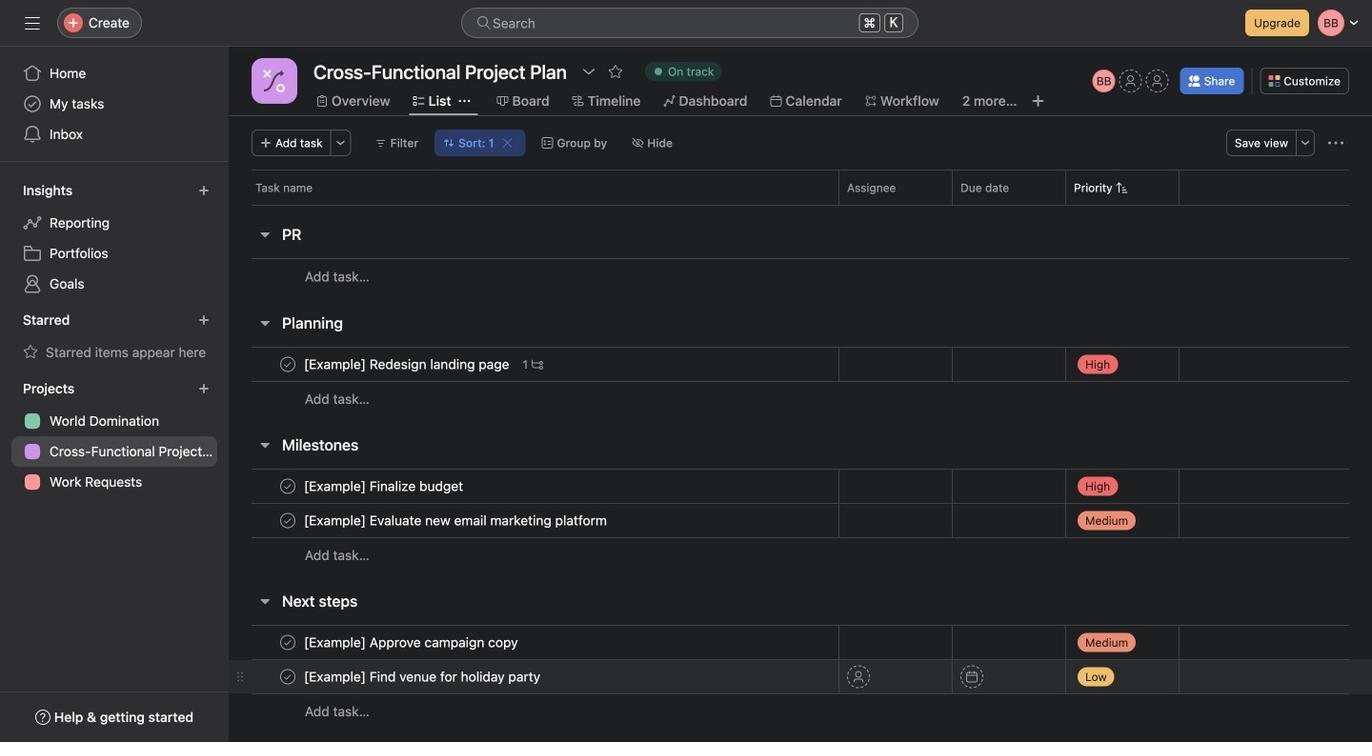 Task type: locate. For each thing, give the bounding box(es) containing it.
None text field
[[309, 54, 572, 89]]

1 collapse task list for this group image from the top
[[257, 227, 273, 242]]

mark complete image inside [example] approve campaign copy cell
[[276, 631, 299, 654]]

3 mark complete checkbox from the top
[[276, 631, 299, 654]]

Mark complete checkbox
[[276, 353, 299, 376], [276, 475, 299, 498], [276, 631, 299, 654], [276, 666, 299, 689]]

task name text field inside [example] approve campaign copy cell
[[300, 633, 524, 652]]

new insights image
[[198, 185, 210, 196]]

1 subtask image
[[532, 359, 543, 370]]

insights element
[[0, 173, 229, 303]]

2 mark complete image from the top
[[276, 475, 299, 498]]

collapse task list for this group image
[[257, 227, 273, 242], [257, 316, 273, 331], [257, 438, 273, 453], [257, 594, 273, 609]]

4 mark complete image from the top
[[276, 631, 299, 654]]

mark complete image
[[276, 666, 299, 689]]

1 task name text field from the top
[[300, 477, 469, 496]]

mark complete checkbox inside "[example] finalize budget" cell
[[276, 475, 299, 498]]

mark complete checkbox for header next steps tree grid
[[276, 631, 299, 654]]

starred element
[[0, 303, 229, 372]]

Task name text field
[[300, 477, 469, 496], [300, 511, 613, 530]]

more actions image
[[1329, 135, 1344, 151]]

2 mark complete checkbox from the top
[[276, 475, 299, 498]]

mark complete checkbox inside the [example] redesign landing page cell
[[276, 353, 299, 376]]

3 collapse task list for this group image from the top
[[257, 438, 273, 453]]

4 mark complete checkbox from the top
[[276, 666, 299, 689]]

1 vertical spatial task name text field
[[300, 511, 613, 530]]

[example] finalize budget cell
[[229, 469, 839, 504]]

task name text field for mark complete checkbox inside the the [example] find venue for holiday party cell
[[300, 668, 546, 687]]

header milestones tree grid
[[229, 469, 1373, 573]]

[example] evaluate new email marketing platform cell
[[229, 503, 839, 539]]

4 collapse task list for this group image from the top
[[257, 594, 273, 609]]

add tab image
[[1031, 93, 1046, 109]]

3 mark complete image from the top
[[276, 509, 299, 532]]

1 mark complete checkbox from the top
[[276, 353, 299, 376]]

1 task name text field from the top
[[300, 355, 515, 374]]

2 collapse task list for this group image from the top
[[257, 316, 273, 331]]

mark complete checkbox for header milestones tree grid
[[276, 475, 299, 498]]

row
[[229, 170, 1373, 205], [252, 204, 1350, 206], [229, 258, 1373, 295], [229, 347, 1373, 382], [229, 381, 1373, 417], [229, 469, 1373, 504], [229, 503, 1373, 539], [229, 538, 1373, 573], [229, 625, 1373, 661], [229, 660, 1373, 695], [229, 694, 1373, 729]]

task name text field for mark complete checkbox in the "[example] finalize budget" cell
[[300, 477, 469, 496]]

task name text field for mark complete checkbox in the the [example] redesign landing page cell
[[300, 355, 515, 374]]

0 vertical spatial task name text field
[[300, 477, 469, 496]]

Task name text field
[[300, 355, 515, 374], [300, 633, 524, 652], [300, 668, 546, 687]]

task name text field inside "[example] finalize budget" cell
[[300, 477, 469, 496]]

header planning tree grid
[[229, 347, 1373, 417]]

tab actions image
[[459, 95, 470, 107]]

mark complete checkbox for header planning tree grid
[[276, 353, 299, 376]]

projects element
[[0, 372, 229, 501]]

task name text field inside [example] evaluate new email marketing platform cell
[[300, 511, 613, 530]]

mark complete image for mark complete checkbox in the the [example] redesign landing page cell
[[276, 353, 299, 376]]

mark complete image
[[276, 353, 299, 376], [276, 475, 299, 498], [276, 509, 299, 532], [276, 631, 299, 654]]

mark complete image inside [example] evaluate new email marketing platform cell
[[276, 509, 299, 532]]

1 mark complete image from the top
[[276, 353, 299, 376]]

0 vertical spatial task name text field
[[300, 355, 515, 374]]

3 task name text field from the top
[[300, 668, 546, 687]]

2 vertical spatial task name text field
[[300, 668, 546, 687]]

clear image
[[502, 137, 513, 149]]

collapse task list for this group image for the [example] redesign landing page cell
[[257, 316, 273, 331]]

1 vertical spatial task name text field
[[300, 633, 524, 652]]

None field
[[461, 8, 919, 38]]

task name text field inside the [example] find venue for holiday party cell
[[300, 668, 546, 687]]

[example] find venue for holiday party cell
[[229, 660, 839, 695]]

2 task name text field from the top
[[300, 633, 524, 652]]

task name text field inside the [example] redesign landing page cell
[[300, 355, 515, 374]]

manage project members image
[[1093, 70, 1116, 92]]

2 task name text field from the top
[[300, 511, 613, 530]]

mark complete image inside "[example] finalize budget" cell
[[276, 475, 299, 498]]

mark complete checkbox inside [example] approve campaign copy cell
[[276, 631, 299, 654]]



Task type: vqa. For each thing, say whether or not it's contained in the screenshot.
Mark complete option
yes



Task type: describe. For each thing, give the bounding box(es) containing it.
Search tasks, projects, and more text field
[[461, 8, 919, 38]]

global element
[[0, 47, 229, 161]]

mark complete checkbox inside the [example] find venue for holiday party cell
[[276, 666, 299, 689]]

Mark complete checkbox
[[276, 509, 299, 532]]

task name text field for mark complete checkbox in the [example] approve campaign copy cell
[[300, 633, 524, 652]]

new project or portfolio image
[[198, 383, 210, 395]]

more actions image
[[335, 137, 347, 149]]

more options image
[[1300, 137, 1312, 149]]

[example] approve campaign copy cell
[[229, 625, 839, 661]]

mark complete image for mark complete checkbox in the "[example] finalize budget" cell
[[276, 475, 299, 498]]

task name text field for mark complete option at the left bottom
[[300, 511, 613, 530]]

add to starred image
[[608, 64, 623, 79]]

mark complete image for mark complete checkbox in the [example] approve campaign copy cell
[[276, 631, 299, 654]]

collapse task list for this group image for [example] approve campaign copy cell
[[257, 594, 273, 609]]

hide sidebar image
[[25, 15, 40, 31]]

header next steps tree grid
[[229, 625, 1373, 729]]

show options image
[[581, 64, 597, 79]]

add items to starred image
[[198, 315, 210, 326]]

[example] redesign landing page cell
[[229, 347, 839, 382]]

collapse task list for this group image for "[example] finalize budget" cell
[[257, 438, 273, 453]]

mark complete image for mark complete option at the left bottom
[[276, 509, 299, 532]]

line_and_symbols image
[[263, 70, 286, 92]]



